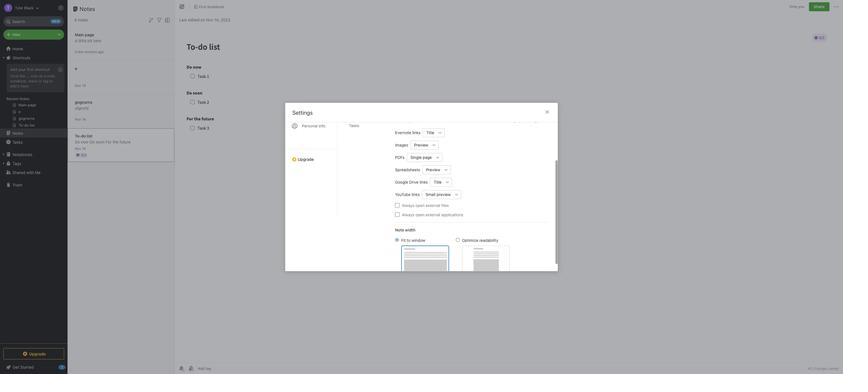 Task type: describe. For each thing, give the bounding box(es) containing it.
add
[[10, 67, 17, 72]]

your for default
[[409, 119, 417, 123]]

icon
[[31, 74, 38, 78]]

to-
[[75, 134, 81, 138]]

for
[[106, 140, 112, 144]]

expand tags image
[[1, 161, 6, 166]]

single page button
[[407, 153, 433, 162]]

Choose default view option for Evernote links field
[[423, 128, 445, 137]]

Choose default view option for Images field
[[411, 141, 439, 150]]

add your first shortcut
[[10, 67, 50, 72]]

notes link
[[0, 129, 67, 138]]

share button
[[809, 2, 830, 11]]

always for always open external applications
[[402, 212, 415, 217]]

soon
[[96, 140, 105, 144]]

tags
[[13, 161, 21, 166]]

a
[[75, 38, 78, 43]]

choose
[[395, 119, 408, 123]]

first notebook
[[199, 4, 224, 9]]

youtube
[[395, 192, 411, 197]]

single page
[[411, 155, 432, 160]]

notebook,
[[10, 79, 27, 83]]

note width
[[395, 228, 416, 232]]

only you
[[790, 4, 805, 9]]

title button for evernote links
[[423, 128, 436, 137]]

Always open external applications checkbox
[[395, 213, 400, 217]]

pdfs
[[395, 155, 405, 160]]

recent notes
[[6, 97, 29, 101]]

tags button
[[0, 159, 67, 168]]

home
[[12, 46, 23, 51]]

a few minutes ago
[[75, 50, 104, 54]]

0 horizontal spatial the
[[20, 74, 25, 78]]

Choose default view option for PDFs field
[[407, 153, 442, 162]]

small
[[426, 192, 436, 197]]

optimize readability
[[462, 238, 499, 243]]

14,
[[215, 17, 220, 22]]

note window element
[[175, 0, 843, 374]]

window
[[412, 238, 426, 243]]

notebooks link
[[0, 150, 67, 159]]

1 vertical spatial upgrade
[[29, 352, 46, 357]]

options?
[[518, 119, 533, 123]]

always open external files
[[402, 203, 449, 208]]

edited
[[188, 17, 200, 22]]

ago
[[98, 50, 104, 54]]

tasks button
[[0, 138, 67, 147]]

small preview
[[426, 192, 451, 197]]

...
[[26, 74, 30, 78]]

e
[[75, 66, 77, 71]]

links right the evernote
[[412, 130, 421, 135]]

Choose default view option for YouTube links field
[[422, 190, 461, 199]]

nov down e
[[75, 83, 81, 88]]

little
[[79, 38, 86, 43]]

width
[[405, 228, 416, 232]]

Optimize readability radio
[[456, 238, 460, 242]]

3 nov 14 from the top
[[75, 147, 86, 151]]

a inside icon on a note, notebook, stack or tag to add it here.
[[44, 74, 46, 78]]

tag
[[43, 79, 49, 83]]

last
[[179, 17, 187, 22]]

2 do from the left
[[90, 140, 95, 144]]

me
[[35, 170, 41, 175]]

here
[[93, 38, 101, 43]]

external for files
[[426, 203, 440, 208]]

on inside icon on a note, notebook, stack or tag to add it here.
[[39, 74, 43, 78]]

a inside note list element
[[75, 50, 77, 54]]

always for always open external files
[[402, 203, 415, 208]]

views
[[431, 119, 440, 123]]

notes
[[78, 17, 88, 22]]

preview button for images
[[411, 141, 430, 150]]

click
[[10, 74, 19, 78]]

page for single
[[423, 155, 432, 160]]

notes inside note list element
[[80, 6, 95, 12]]

with
[[26, 170, 34, 175]]

files
[[442, 203, 449, 208]]

3 14 from the top
[[82, 147, 86, 151]]

tree containing home
[[0, 44, 68, 343]]

1 14 from the top
[[82, 83, 86, 88]]

open for always open external applications
[[416, 212, 425, 217]]

upgrade button inside tab list
[[285, 149, 337, 164]]

personal
[[302, 124, 318, 128]]

it
[[18, 84, 20, 88]]

links left and
[[455, 119, 463, 123]]

nov inside note window element
[[206, 17, 213, 22]]

title button for google drive links
[[430, 178, 443, 187]]

notebook
[[208, 4, 224, 9]]

tasks tab
[[345, 121, 386, 130]]

new
[[447, 119, 454, 123]]

preview button for spreadsheets
[[423, 165, 442, 174]]

4
[[74, 17, 77, 22]]

few
[[78, 50, 83, 54]]

now
[[81, 140, 89, 144]]

trash link
[[0, 180, 67, 189]]

for
[[441, 119, 446, 123]]

only
[[790, 4, 798, 9]]

on inside note window element
[[201, 17, 205, 22]]

readability
[[480, 238, 499, 243]]

shared
[[12, 170, 25, 175]]

0/3
[[81, 153, 86, 157]]

youtube links
[[395, 192, 420, 197]]

shortcuts button
[[0, 53, 67, 62]]

external for applications
[[426, 212, 440, 217]]

close image
[[544, 109, 551, 115]]

new
[[12, 32, 20, 37]]

your for first
[[18, 67, 26, 72]]

last edited on nov 14, 2023
[[179, 17, 230, 22]]

nov down sfgnsfd
[[75, 117, 81, 121]]

the inside note list element
[[113, 140, 119, 144]]

personal info
[[302, 124, 326, 128]]

all
[[808, 367, 813, 371]]

preview for images
[[414, 143, 429, 148]]



Task type: vqa. For each thing, say whether or not it's contained in the screenshot.
'Account'
no



Task type: locate. For each thing, give the bounding box(es) containing it.
0 vertical spatial upgrade
[[298, 157, 314, 162]]

2 always from the top
[[402, 212, 415, 217]]

Fit to window radio
[[395, 238, 399, 242]]

1 horizontal spatial do
[[90, 140, 95, 144]]

4 notes
[[74, 17, 88, 22]]

1 horizontal spatial a
[[75, 50, 77, 54]]

external
[[426, 203, 440, 208], [426, 212, 440, 217]]

page for main
[[85, 32, 94, 37]]

title button
[[423, 128, 436, 137], [430, 178, 443, 187]]

title inside choose default view option for evernote links field
[[427, 130, 434, 135]]

1 vertical spatial external
[[426, 212, 440, 217]]

open
[[416, 203, 425, 208], [416, 212, 425, 217]]

page right single
[[423, 155, 432, 160]]

shortcuts
[[13, 55, 30, 60]]

1 horizontal spatial the
[[113, 140, 119, 144]]

do down list
[[90, 140, 95, 144]]

evernote links
[[395, 130, 421, 135]]

and
[[464, 119, 470, 123]]

tab list
[[285, 68, 338, 216]]

do
[[81, 134, 86, 138]]

1 horizontal spatial to
[[407, 238, 411, 243]]

option group containing fit to window
[[395, 237, 510, 273]]

1 vertical spatial upgrade button
[[3, 349, 64, 360]]

notes up tasks button
[[12, 131, 23, 136]]

info
[[319, 124, 326, 128]]

what are my options?
[[494, 119, 533, 123]]

0 vertical spatial your
[[18, 67, 26, 72]]

title
[[427, 130, 434, 135], [434, 180, 442, 185]]

2 vertical spatial nov 14
[[75, 147, 86, 151]]

2 14 from the top
[[82, 117, 86, 121]]

title for google drive links
[[434, 180, 442, 185]]

notes up 'notes'
[[80, 6, 95, 12]]

spreadsheets
[[395, 168, 420, 172]]

open for always open external files
[[416, 203, 425, 208]]

nov 14 down sfgnsfd
[[75, 117, 86, 121]]

0 vertical spatial external
[[426, 203, 440, 208]]

first
[[27, 67, 34, 72]]

what
[[494, 119, 504, 123]]

optimize
[[462, 238, 479, 243]]

1 vertical spatial 14
[[82, 117, 86, 121]]

trash
[[12, 183, 22, 187]]

preview button up single page 'button'
[[411, 141, 430, 150]]

title for evernote links
[[427, 130, 434, 135]]

settings image
[[57, 5, 64, 11]]

click the ...
[[10, 74, 30, 78]]

0 horizontal spatial upgrade
[[29, 352, 46, 357]]

0 horizontal spatial do
[[75, 140, 80, 144]]

do now do soon for the future
[[75, 140, 131, 144]]

preview for spreadsheets
[[426, 168, 441, 172]]

1 vertical spatial the
[[113, 140, 119, 144]]

on up 'or'
[[39, 74, 43, 78]]

group inside tree
[[0, 62, 67, 131]]

1 open from the top
[[416, 203, 425, 208]]

or
[[38, 79, 42, 83]]

14
[[82, 83, 86, 88], [82, 117, 86, 121], [82, 147, 86, 151]]

tasks inside button
[[12, 140, 23, 145]]

on
[[201, 17, 205, 22], [39, 74, 43, 78]]

note,
[[47, 74, 56, 78]]

1 vertical spatial notes
[[19, 97, 29, 101]]

external down always open external files
[[426, 212, 440, 217]]

tasks inside tab
[[349, 123, 359, 128]]

0 vertical spatial a
[[75, 50, 77, 54]]

1 vertical spatial always
[[402, 212, 415, 217]]

1 vertical spatial title
[[434, 180, 442, 185]]

drive
[[409, 180, 419, 185]]

title button up choose default view option for images field
[[423, 128, 436, 137]]

do
[[75, 140, 80, 144], [90, 140, 95, 144]]

title inside choose default view option for google drive links field
[[434, 180, 442, 185]]

0 vertical spatial title button
[[423, 128, 436, 137]]

1 horizontal spatial your
[[409, 119, 417, 123]]

Note Editor text field
[[175, 27, 843, 363]]

applications
[[442, 212, 463, 217]]

1 vertical spatial tasks
[[12, 140, 23, 145]]

1 vertical spatial a
[[44, 74, 46, 78]]

preview button
[[411, 141, 430, 150], [423, 165, 442, 174]]

main
[[75, 32, 84, 37]]

evernote
[[395, 130, 411, 135]]

links down drive
[[412, 192, 420, 197]]

the
[[20, 74, 25, 78], [113, 140, 119, 144]]

group containing add your first shortcut
[[0, 62, 67, 131]]

you
[[799, 4, 805, 9]]

your
[[18, 67, 26, 72], [409, 119, 417, 123]]

add a reminder image
[[178, 365, 185, 372]]

first notebook button
[[192, 3, 226, 11]]

0 vertical spatial preview button
[[411, 141, 430, 150]]

always
[[402, 203, 415, 208], [402, 212, 415, 217]]

new button
[[3, 30, 64, 40]]

0 vertical spatial notes
[[80, 6, 95, 12]]

open up always open external applications
[[416, 203, 425, 208]]

Search text field
[[7, 16, 60, 26]]

list
[[87, 134, 92, 138]]

0 vertical spatial tasks
[[349, 123, 359, 128]]

a left few
[[75, 50, 77, 54]]

the left ...
[[20, 74, 25, 78]]

fit to window
[[401, 238, 426, 243]]

nov up 0/3
[[75, 147, 81, 151]]

Always open external files checkbox
[[395, 203, 400, 208]]

gngnsrns
[[75, 100, 92, 105]]

to inside icon on a note, notebook, stack or tag to add it here.
[[50, 79, 53, 83]]

1 vertical spatial on
[[39, 74, 43, 78]]

14 down sfgnsfd
[[82, 117, 86, 121]]

google
[[395, 180, 408, 185]]

Choose default view option for Spreadsheets field
[[423, 165, 451, 174]]

1 vertical spatial page
[[423, 155, 432, 160]]

2 vertical spatial notes
[[12, 131, 23, 136]]

future
[[120, 140, 131, 144]]

choose your default views for new links and attachments.
[[395, 119, 493, 123]]

2 external from the top
[[426, 212, 440, 217]]

my
[[511, 119, 517, 123]]

nov 14 up gngnsrns
[[75, 83, 86, 88]]

0 vertical spatial nov 14
[[75, 83, 86, 88]]

attachments.
[[471, 119, 493, 123]]

preview inside choose default view option for images field
[[414, 143, 429, 148]]

0 horizontal spatial tasks
[[12, 140, 23, 145]]

tab list containing personal info
[[285, 68, 338, 216]]

page inside main page a little bit here
[[85, 32, 94, 37]]

stack
[[28, 79, 37, 83]]

page inside 'button'
[[423, 155, 432, 160]]

always right the always open external files checkbox
[[402, 203, 415, 208]]

your left 'default'
[[409, 119, 417, 123]]

expand note image
[[179, 3, 186, 10]]

1 vertical spatial nov 14
[[75, 117, 86, 121]]

preview up single page
[[414, 143, 429, 148]]

preview
[[437, 192, 451, 197]]

preview button down single page field
[[423, 165, 442, 174]]

icon on a note, notebook, stack or tag to add it here.
[[10, 74, 56, 88]]

the right 'for'
[[113, 140, 119, 144]]

1 do from the left
[[75, 140, 80, 144]]

tree
[[0, 44, 68, 343]]

note list element
[[68, 0, 175, 374]]

links right drive
[[420, 180, 428, 185]]

sfgnsfd
[[75, 106, 89, 111]]

fit
[[401, 238, 406, 243]]

2023
[[221, 17, 230, 22]]

0 vertical spatial open
[[416, 203, 425, 208]]

shared with me link
[[0, 168, 67, 177]]

1 always from the top
[[402, 203, 415, 208]]

Choose default view option for Google Drive links field
[[430, 178, 452, 187]]

1 horizontal spatial upgrade button
[[285, 149, 337, 164]]

14 up 0/3
[[82, 147, 86, 151]]

0 horizontal spatial a
[[44, 74, 46, 78]]

preview inside choose default view option for spreadsheets field
[[426, 168, 441, 172]]

single
[[411, 155, 422, 160]]

preview up choose default view option for google drive links field
[[426, 168, 441, 172]]

nov 14 up 0/3
[[75, 147, 86, 151]]

0 vertical spatial title
[[427, 130, 434, 135]]

always right always open external applications option
[[402, 212, 415, 217]]

1 horizontal spatial on
[[201, 17, 205, 22]]

0 vertical spatial upgrade button
[[285, 149, 337, 164]]

2 open from the top
[[416, 212, 425, 217]]

0 vertical spatial to
[[50, 79, 53, 83]]

0 horizontal spatial upgrade button
[[3, 349, 64, 360]]

expand notebooks image
[[1, 152, 6, 157]]

None search field
[[7, 16, 60, 26]]

1 vertical spatial your
[[409, 119, 417, 123]]

0 horizontal spatial on
[[39, 74, 43, 78]]

always open external applications
[[402, 212, 463, 217]]

page
[[85, 32, 94, 37], [423, 155, 432, 160]]

2 nov 14 from the top
[[75, 117, 86, 121]]

0 vertical spatial 14
[[82, 83, 86, 88]]

1 nov 14 from the top
[[75, 83, 86, 88]]

0 vertical spatial preview
[[414, 143, 429, 148]]

tasks
[[349, 123, 359, 128], [12, 140, 23, 145]]

minutes
[[84, 50, 97, 54]]

title up small preview button
[[434, 180, 442, 185]]

upgrade inside tab list
[[298, 157, 314, 162]]

option group
[[395, 237, 510, 273]]

to inside option group
[[407, 238, 411, 243]]

1 horizontal spatial upgrade
[[298, 157, 314, 162]]

changes
[[814, 367, 828, 371]]

on right the edited in the left top of the page
[[201, 17, 205, 22]]

to right fit
[[407, 238, 411, 243]]

do down to-
[[75, 140, 80, 144]]

0 horizontal spatial to
[[50, 79, 53, 83]]

1 vertical spatial open
[[416, 212, 425, 217]]

1 vertical spatial to
[[407, 238, 411, 243]]

0 vertical spatial page
[[85, 32, 94, 37]]

1 horizontal spatial tasks
[[349, 123, 359, 128]]

14 up gngnsrns
[[82, 83, 86, 88]]

images
[[395, 143, 408, 148]]

small preview button
[[422, 190, 452, 199]]

page up "bit"
[[85, 32, 94, 37]]

default
[[418, 119, 430, 123]]

1 external from the top
[[426, 203, 440, 208]]

shared with me
[[12, 170, 41, 175]]

add tag image
[[188, 365, 195, 372]]

notes right recent
[[19, 97, 29, 101]]

settings
[[293, 110, 313, 116]]

a up tag
[[44, 74, 46, 78]]

0 vertical spatial the
[[20, 74, 25, 78]]

0 vertical spatial always
[[402, 203, 415, 208]]

here.
[[21, 84, 29, 88]]

add
[[10, 84, 17, 88]]

nov 14
[[75, 83, 86, 88], [75, 117, 86, 121], [75, 147, 86, 151]]

all changes saved
[[808, 367, 839, 371]]

open down always open external files
[[416, 212, 425, 217]]

upgrade button
[[285, 149, 337, 164], [3, 349, 64, 360]]

main page a little bit here
[[75, 32, 101, 43]]

to-do list
[[75, 134, 92, 138]]

title down views
[[427, 130, 434, 135]]

1 vertical spatial title button
[[430, 178, 443, 187]]

1 vertical spatial preview button
[[423, 165, 442, 174]]

your up click the ...
[[18, 67, 26, 72]]

notes inside 'link'
[[12, 131, 23, 136]]

group
[[0, 62, 67, 131]]

recent
[[6, 97, 18, 101]]

title button down choose default view option for spreadsheets field
[[430, 178, 443, 187]]

home link
[[0, 44, 68, 53]]

notebooks
[[13, 152, 32, 157]]

1 vertical spatial preview
[[426, 168, 441, 172]]

0 horizontal spatial your
[[18, 67, 26, 72]]

1 horizontal spatial page
[[423, 155, 432, 160]]

to down note,
[[50, 79, 53, 83]]

0 horizontal spatial page
[[85, 32, 94, 37]]

2 vertical spatial 14
[[82, 147, 86, 151]]

external up always open external applications
[[426, 203, 440, 208]]

note
[[395, 228, 404, 232]]

0 vertical spatial on
[[201, 17, 205, 22]]

nov left 14,
[[206, 17, 213, 22]]

a
[[75, 50, 77, 54], [44, 74, 46, 78]]



